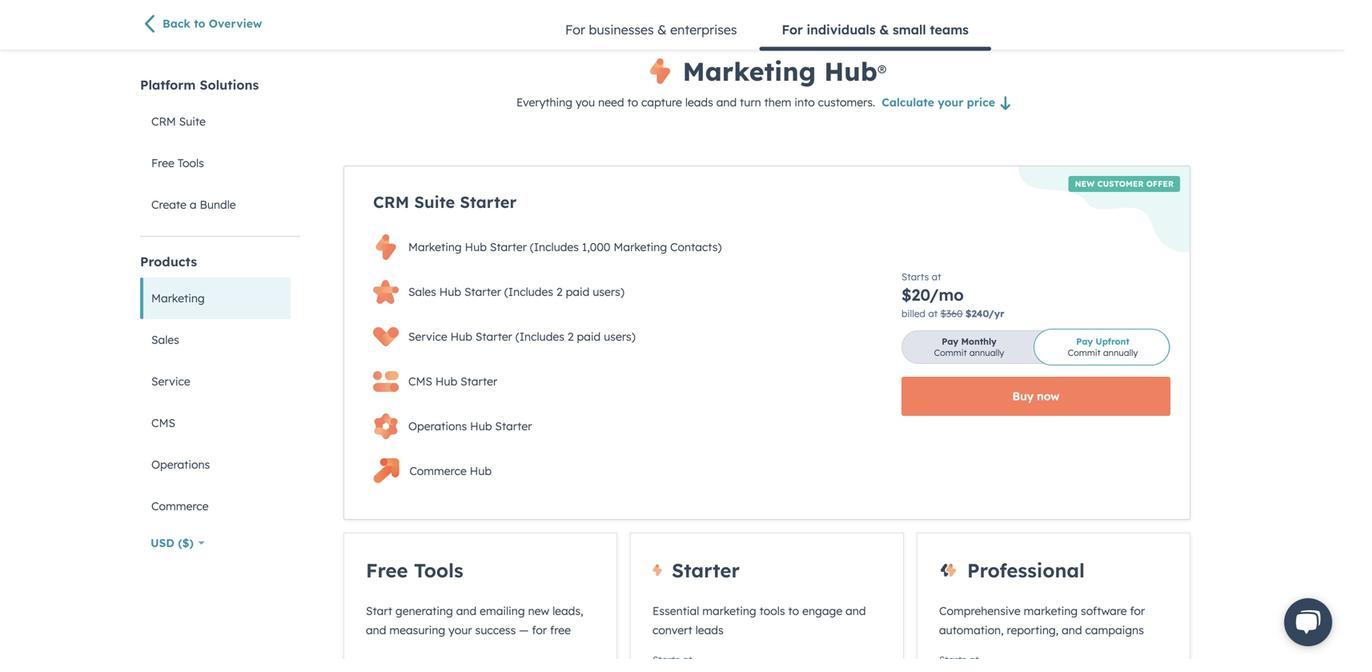Task type: vqa. For each thing, say whether or not it's contained in the screenshot.
STARTED in the "Commerce Hub" main content
no



Task type: locate. For each thing, give the bounding box(es) containing it.
2 vertical spatial (includes
[[515, 330, 564, 344]]

0 horizontal spatial 2
[[556, 285, 563, 299]]

commerce down operations hub starter
[[409, 464, 467, 478]]

2 annually from the left
[[1103, 347, 1138, 359]]

sales for sales
[[151, 333, 179, 347]]

$20
[[902, 285, 930, 305]]

0 vertical spatial paid
[[566, 285, 590, 299]]

2
[[556, 285, 563, 299], [568, 330, 574, 344]]

operations inside products element
[[151, 458, 210, 472]]

chat widget region
[[1265, 583, 1345, 660]]

your inside start generating and emailing new leads, and measuring your success — for free
[[448, 624, 472, 638]]

operations up the commerce hub
[[408, 419, 467, 433]]

commerce inside products element
[[151, 500, 209, 514]]

pay for pay upfront
[[1076, 336, 1093, 347]]

0 horizontal spatial tools
[[178, 156, 204, 170]]

suite for crm suite
[[179, 114, 206, 129]]

1 vertical spatial leads
[[696, 624, 724, 638]]

to right back
[[194, 17, 205, 31]]

crm for crm suite
[[151, 114, 176, 129]]

1 horizontal spatial service
[[408, 330, 447, 344]]

customer
[[1097, 179, 1144, 189]]

0 horizontal spatial &
[[657, 22, 667, 38]]

and down start
[[366, 624, 386, 638]]

starter for marketing
[[490, 240, 527, 254]]

1 vertical spatial a
[[190, 198, 197, 212]]

0 vertical spatial users)
[[593, 285, 624, 299]]

0 horizontal spatial to
[[194, 17, 205, 31]]

0 vertical spatial cms
[[408, 375, 432, 389]]

1 vertical spatial (includes
[[504, 285, 553, 299]]

1 for from the left
[[565, 22, 585, 38]]

free tools up generating
[[366, 559, 463, 583]]

1 commit from the left
[[934, 347, 967, 359]]

users) for sales hub starter (includes 2 paid users)
[[593, 285, 624, 299]]

1 vertical spatial paid
[[577, 330, 601, 344]]

commit inside pay upfront commit annually
[[1068, 347, 1101, 359]]

teams
[[930, 22, 969, 38]]

0 vertical spatial crm
[[549, 10, 573, 24]]

0 horizontal spatial service
[[151, 375, 190, 389]]

& right is
[[657, 22, 667, 38]]

1 vertical spatial users)
[[604, 330, 636, 344]]

essential marketing tools to engage and convert leads
[[653, 604, 866, 638]]

1 & from the left
[[657, 22, 667, 38]]

free tools link
[[140, 143, 291, 184]]

at
[[858, 10, 870, 24], [932, 271, 941, 283], [928, 308, 938, 320]]

2 down marketing hub starter (includes 1,000 marketing contacts)
[[556, 285, 563, 299]]

monthly
[[961, 336, 997, 347]]

and up success
[[456, 604, 477, 618]]

annually
[[969, 347, 1004, 359], [1103, 347, 1138, 359]]

0 horizontal spatial commit
[[934, 347, 967, 359]]

0 vertical spatial new
[[726, 10, 748, 24]]

commerce up the usd ($) popup button
[[151, 500, 209, 514]]

at right customers
[[858, 10, 870, 24]]

1 vertical spatial 2
[[568, 330, 574, 344]]

a right create
[[190, 198, 197, 212]]

and left turn
[[716, 95, 737, 109]]

0 vertical spatial free
[[151, 156, 174, 170]]

(includes left 1,000
[[530, 240, 579, 254]]

at left $360
[[928, 308, 938, 320]]

for
[[565, 22, 585, 38], [782, 22, 803, 38]]

for businesses & enterprises link
[[543, 10, 759, 49]]

2 for from the left
[[782, 22, 803, 38]]

commit down $360
[[934, 347, 967, 359]]

you
[[576, 95, 595, 109]]

2 commit from the left
[[1068, 347, 1101, 359]]

2 vertical spatial at
[[928, 308, 938, 320]]

marketing inside comprehensive marketing software for automation, reporting, and campaigns
[[1024, 604, 1078, 618]]

0 horizontal spatial a
[[190, 198, 197, 212]]

for inside start generating and emailing new leads, and measuring your success — for free
[[532, 624, 547, 638]]

2 vertical spatial to
[[788, 604, 799, 618]]

2 & from the left
[[879, 22, 889, 38]]

paid
[[566, 285, 590, 299], [577, 330, 601, 344]]

1 annually from the left
[[969, 347, 1004, 359]]

1 horizontal spatial a
[[873, 10, 880, 24]]

service down 'sales' link
[[151, 375, 190, 389]]

free inside 'platform solutions' element
[[151, 156, 174, 170]]

service up "cms hub starter"
[[408, 330, 447, 344]]

calculate your price
[[882, 95, 995, 109]]

1 vertical spatial cms
[[151, 416, 175, 430]]

crm inside 'crm suite' link
[[151, 114, 176, 129]]

1 marketing from the left
[[702, 604, 756, 618]]

available
[[658, 10, 705, 24]]

1 vertical spatial free
[[366, 559, 408, 583]]

leads right capture
[[685, 95, 713, 109]]

1 horizontal spatial to
[[627, 95, 638, 109]]

software
[[1081, 604, 1127, 618]]

products
[[140, 254, 197, 270]]

pay inside pay upfront commit annually
[[1076, 336, 1093, 347]]

leads right convert
[[696, 624, 724, 638]]

for left businesses
[[565, 22, 585, 38]]

to inside button
[[194, 17, 205, 31]]

to right tools
[[788, 604, 799, 618]]

1 vertical spatial now
[[1037, 389, 1060, 403]]

0 vertical spatial sales
[[408, 285, 436, 299]]

back
[[163, 17, 190, 31]]

1 horizontal spatial annually
[[1103, 347, 1138, 359]]

0 horizontal spatial marketing
[[702, 604, 756, 618]]

1 horizontal spatial for
[[782, 22, 803, 38]]

navigation
[[543, 10, 991, 51]]

(includes down sales hub starter (includes 2 paid users)
[[515, 330, 564, 344]]

1 horizontal spatial cms
[[408, 375, 432, 389]]

to inside essential marketing tools to engage and convert leads
[[788, 604, 799, 618]]

users)
[[593, 285, 624, 299], [604, 330, 636, 344]]

new inside start generating and emailing new leads, and measuring your success — for free
[[528, 604, 549, 618]]

marketing left tools
[[702, 604, 756, 618]]

0 horizontal spatial for
[[565, 22, 585, 38]]

1 horizontal spatial tools
[[414, 559, 463, 583]]

0 horizontal spatial your
[[448, 624, 472, 638]]

and right engage
[[846, 604, 866, 618]]

0 vertical spatial suite
[[576, 10, 603, 24]]

and inside comprehensive marketing software for automation, reporting, and campaigns
[[1062, 624, 1082, 638]]

cms down service link
[[151, 416, 175, 430]]

/yr
[[989, 308, 1004, 320]]

leads
[[685, 95, 713, 109], [696, 624, 724, 638]]

users) for service hub starter (includes 2 paid users)
[[604, 330, 636, 344]]

pay
[[942, 336, 958, 347], [1076, 336, 1093, 347]]

0 vertical spatial 2
[[556, 285, 563, 299]]

for right the —
[[532, 624, 547, 638]]

1 horizontal spatial marketing
[[1024, 604, 1078, 618]]

and for new
[[366, 624, 386, 638]]

(includes for service
[[515, 330, 564, 344]]

navigation containing for businesses & enterprises
[[543, 10, 991, 51]]

starter for operations
[[495, 419, 532, 433]]

0 vertical spatial at
[[858, 10, 870, 24]]

starts at $20 /mo billed at $360 $240 /yr
[[902, 271, 1004, 320]]

2 down sales hub starter (includes 2 paid users)
[[568, 330, 574, 344]]

sales
[[408, 285, 436, 299], [151, 333, 179, 347]]

(includes
[[530, 240, 579, 254], [504, 285, 553, 299], [515, 330, 564, 344]]

2 horizontal spatial to
[[788, 604, 799, 618]]

new customer offer crm suite starter
[[373, 179, 1174, 212]]

1 horizontal spatial your
[[938, 95, 963, 109]]

(includes for marketing
[[530, 240, 579, 254]]

marketing up reporting,
[[1024, 604, 1078, 618]]

1 pay from the left
[[942, 336, 958, 347]]

commit inside pay monthly commit annually
[[934, 347, 967, 359]]

1 horizontal spatial new
[[726, 10, 748, 24]]

0 vertical spatial (includes
[[530, 240, 579, 254]]

turn
[[740, 95, 761, 109]]

for individuals & small teams
[[782, 22, 969, 38]]

1 horizontal spatial operations
[[408, 419, 467, 433]]

commerce
[[409, 464, 467, 478], [151, 500, 209, 514]]

generating
[[395, 604, 453, 618]]

2 vertical spatial crm
[[373, 192, 409, 212]]

1 vertical spatial suite
[[179, 114, 206, 129]]

free
[[151, 156, 174, 170], [366, 559, 408, 583]]

create a bundle link
[[140, 184, 291, 226]]

2 horizontal spatial crm
[[549, 10, 573, 24]]

tools up generating
[[414, 559, 463, 583]]

0 vertical spatial operations
[[408, 419, 467, 433]]

everything you need to capture leads and turn them into customers.
[[516, 95, 875, 109]]

1 horizontal spatial commerce
[[409, 464, 467, 478]]

1 horizontal spatial pay
[[1076, 336, 1093, 347]]

new
[[726, 10, 748, 24], [528, 604, 549, 618]]

cms inside products element
[[151, 416, 175, 430]]

new
[[1075, 179, 1095, 189]]

0 horizontal spatial annually
[[969, 347, 1004, 359]]

& for individuals
[[879, 22, 889, 38]]

discounted
[[883, 10, 941, 24]]

pay inside pay monthly commit annually
[[942, 336, 958, 347]]

for right available on the top of the page
[[708, 10, 723, 24]]

and
[[716, 95, 737, 109], [456, 604, 477, 618], [846, 604, 866, 618], [366, 624, 386, 638], [1062, 624, 1082, 638]]

to right need
[[627, 95, 638, 109]]

new up the —
[[528, 604, 549, 618]]

0 horizontal spatial new
[[528, 604, 549, 618]]

0 vertical spatial buy
[[976, 10, 996, 24]]

tools
[[178, 156, 204, 170], [414, 559, 463, 583]]

®
[[877, 60, 887, 82]]

tools
[[760, 604, 785, 618]]

a
[[873, 10, 880, 24], [190, 198, 197, 212]]

to for essential marketing tools to engage and convert leads
[[788, 604, 799, 618]]

comprehensive
[[939, 604, 1021, 618]]

hub for commerce hub
[[470, 464, 492, 478]]

1 horizontal spatial free tools
[[366, 559, 463, 583]]

1 horizontal spatial suite
[[414, 192, 455, 212]]

is
[[646, 10, 654, 24]]

0 vertical spatial to
[[194, 17, 205, 31]]

marketing
[[702, 604, 756, 618], [1024, 604, 1078, 618]]

marketing hub starter (includes 1,000 marketing contacts)
[[408, 240, 722, 254]]

suite inside 'crm suite' link
[[179, 114, 206, 129]]

pay down $360
[[942, 336, 958, 347]]

operations down "cms" link
[[151, 458, 210, 472]]

1 horizontal spatial buy
[[1012, 389, 1034, 403]]

2 marketing from the left
[[1024, 604, 1078, 618]]

now
[[1000, 10, 1021, 24], [1037, 389, 1060, 403]]

for
[[708, 10, 723, 24], [1024, 10, 1039, 24], [1130, 604, 1145, 618], [532, 624, 547, 638]]

1 vertical spatial commerce
[[151, 500, 209, 514]]

1 horizontal spatial commit
[[1068, 347, 1101, 359]]

0 vertical spatial service
[[408, 330, 447, 344]]

paid for sales hub starter (includes 2 paid users)
[[566, 285, 590, 299]]

1 vertical spatial sales
[[151, 333, 179, 347]]

1 horizontal spatial sales
[[408, 285, 436, 299]]

a left small
[[873, 10, 880, 24]]

2 horizontal spatial suite
[[576, 10, 603, 24]]

1 horizontal spatial crm
[[373, 192, 409, 212]]

1 vertical spatial at
[[932, 271, 941, 283]]

sales inside products element
[[151, 333, 179, 347]]

cms
[[408, 375, 432, 389], [151, 416, 175, 430]]

0 vertical spatial now
[[1000, 10, 1021, 24]]

commit up buy now button
[[1068, 347, 1101, 359]]

0 horizontal spatial free tools
[[151, 156, 204, 170]]

1 vertical spatial buy
[[1012, 389, 1034, 403]]

to for everything you need to capture leads and turn them into customers.
[[627, 95, 638, 109]]

0 vertical spatial commerce
[[409, 464, 467, 478]]

now inside button
[[1037, 389, 1060, 403]]

at up /mo
[[932, 271, 941, 283]]

starter
[[606, 10, 643, 24], [460, 192, 517, 212], [490, 240, 527, 254], [464, 285, 501, 299], [475, 330, 512, 344], [461, 375, 497, 389], [495, 419, 532, 433], [672, 559, 740, 583]]

free up start
[[366, 559, 408, 583]]

tools up create a bundle on the left top
[[178, 156, 204, 170]]

2 vertical spatial suite
[[414, 192, 455, 212]]

0 horizontal spatial crm
[[151, 114, 176, 129]]

1 vertical spatial tools
[[414, 559, 463, 583]]

/mo
[[930, 285, 964, 305]]

hub for service hub starter (includes 2 paid users)
[[450, 330, 472, 344]]

1 vertical spatial your
[[448, 624, 472, 638]]

engage
[[802, 604, 842, 618]]

and down software
[[1062, 624, 1082, 638]]

1 horizontal spatial &
[[879, 22, 889, 38]]

marketing inside "marketing" link
[[151, 291, 205, 305]]

service inside products element
[[151, 375, 190, 389]]

bundle
[[200, 198, 236, 212]]

for up marketing hub ®
[[782, 22, 803, 38]]

(includes up service hub starter (includes 2 paid users)
[[504, 285, 553, 299]]

your
[[938, 95, 963, 109], [448, 624, 472, 638]]

free tools down crm suite
[[151, 156, 204, 170]]

billed
[[902, 308, 926, 320]]

marketing inside essential marketing tools to engage and convert leads
[[702, 604, 756, 618]]

0 horizontal spatial commerce
[[151, 500, 209, 514]]

1 vertical spatial service
[[151, 375, 190, 389]]

pay left upfront
[[1076, 336, 1093, 347]]

1 vertical spatial crm
[[151, 114, 176, 129]]

0 horizontal spatial operations
[[151, 458, 210, 472]]

0 horizontal spatial cms
[[151, 416, 175, 430]]

marketing
[[683, 55, 816, 87], [408, 240, 462, 254], [614, 240, 667, 254], [151, 291, 205, 305]]

1 vertical spatial to
[[627, 95, 638, 109]]

cms for cms hub starter
[[408, 375, 432, 389]]

0 horizontal spatial free
[[151, 156, 174, 170]]

for up campaigns
[[1130, 604, 1145, 618]]

& for businesses
[[657, 22, 667, 38]]

your left success
[[448, 624, 472, 638]]

0 horizontal spatial buy
[[976, 10, 996, 24]]

0 horizontal spatial pay
[[942, 336, 958, 347]]

cms link
[[140, 403, 291, 444]]

& left small
[[879, 22, 889, 38]]

your left price
[[938, 95, 963, 109]]

hub for cms hub starter
[[435, 375, 457, 389]]

0 vertical spatial free tools
[[151, 156, 204, 170]]

2 pay from the left
[[1076, 336, 1093, 347]]

annually inside pay upfront commit annually
[[1103, 347, 1138, 359]]

1 vertical spatial new
[[528, 604, 549, 618]]

(includes for sales
[[504, 285, 553, 299]]

0 horizontal spatial sales
[[151, 333, 179, 347]]

for for for businesses & enterprises
[[565, 22, 585, 38]]

customers.
[[818, 95, 875, 109]]

0 vertical spatial your
[[938, 95, 963, 109]]

for businesses & enterprises
[[565, 22, 737, 38]]

0 horizontal spatial suite
[[179, 114, 206, 129]]

paid for service hub starter (includes 2 paid users)
[[577, 330, 601, 344]]

to
[[194, 17, 205, 31], [627, 95, 638, 109], [788, 604, 799, 618]]

1 horizontal spatial 2
[[568, 330, 574, 344]]

annually inside pay monthly commit annually
[[969, 347, 1004, 359]]

0 vertical spatial a
[[873, 10, 880, 24]]

platform solutions element
[[140, 76, 300, 226]]

buy
[[976, 10, 996, 24], [1012, 389, 1034, 403]]

new left hubspot
[[726, 10, 748, 24]]

1 vertical spatial operations
[[151, 458, 210, 472]]

1 horizontal spatial now
[[1037, 389, 1060, 403]]

free up create
[[151, 156, 174, 170]]

cms up operations hub starter
[[408, 375, 432, 389]]

success
[[475, 624, 516, 638]]

0 vertical spatial tools
[[178, 156, 204, 170]]

1 vertical spatial free tools
[[366, 559, 463, 583]]



Task type: describe. For each thing, give the bounding box(es) containing it.
crm suite link
[[140, 101, 291, 143]]

hub for sales hub starter (includes 2 paid users)
[[439, 285, 461, 299]]

starter inside new customer offer crm suite starter
[[460, 192, 517, 212]]

marketing for marketing hub ®
[[683, 55, 816, 87]]

2 for sales hub starter (includes 2 paid users)
[[556, 285, 563, 299]]

capture
[[641, 95, 682, 109]]

sales hub starter (includes 2 paid users)
[[408, 285, 624, 299]]

hubspot
[[751, 10, 797, 24]]

commerce link
[[140, 486, 291, 528]]

leads inside essential marketing tools to engage and convert leads
[[696, 624, 724, 638]]

contacts)
[[670, 240, 722, 254]]

need
[[598, 95, 624, 109]]

price
[[967, 95, 995, 109]]

starter for service
[[475, 330, 512, 344]]

overview
[[209, 17, 262, 31]]

usd ($)
[[151, 536, 194, 550]]

cms for cms
[[151, 416, 175, 430]]

start generating and emailing new leads, and measuring your success — for free
[[366, 604, 583, 638]]

products element
[[140, 253, 300, 528]]

professional
[[967, 559, 1085, 583]]

calculate
[[882, 95, 934, 109]]

0 horizontal spatial now
[[1000, 10, 1021, 24]]

essential
[[653, 604, 699, 618]]

annually for pay upfront
[[1103, 347, 1138, 359]]

free
[[550, 624, 571, 638]]

crm inside new customer offer crm suite starter
[[373, 192, 409, 212]]

everything
[[516, 95, 572, 109]]

for for for individuals & small teams
[[782, 22, 803, 38]]

comprehensive marketing software for automation, reporting, and campaigns
[[939, 604, 1145, 638]]

sales for sales hub starter (includes 2 paid users)
[[408, 285, 436, 299]]

1,000
[[582, 240, 610, 254]]

emailing
[[480, 604, 525, 618]]

service for service
[[151, 375, 190, 389]]

marketing hub ®
[[683, 55, 887, 87]]

0 vertical spatial leads
[[685, 95, 713, 109]]

businesses
[[589, 22, 654, 38]]

a inside create a bundle link
[[190, 198, 197, 212]]

$240
[[965, 308, 989, 320]]

small
[[893, 22, 926, 38]]

crm for crm suite starter is available for new hubspot customers at a discounted price. buy now for only
[[549, 10, 573, 24]]

service hub starter (includes 2 paid users)
[[408, 330, 636, 344]]

offer
[[1146, 179, 1174, 189]]

commit for pay monthly
[[934, 347, 967, 359]]

and inside essential marketing tools to engage and convert leads
[[846, 604, 866, 618]]

pay for pay monthly
[[942, 336, 958, 347]]

platform
[[140, 77, 196, 93]]

annually for pay monthly
[[969, 347, 1004, 359]]

individuals
[[807, 22, 876, 38]]

for inside comprehensive marketing software for automation, reporting, and campaigns
[[1130, 604, 1145, 618]]

commit for pay upfront
[[1068, 347, 1101, 359]]

into
[[795, 95, 815, 109]]

for left only on the right of the page
[[1024, 10, 1039, 24]]

commerce hub
[[409, 464, 492, 478]]

for individuals & small teams link
[[759, 10, 991, 51]]

platform solutions
[[140, 77, 259, 93]]

usd ($) button
[[140, 528, 215, 560]]

commerce for commerce
[[151, 500, 209, 514]]

marketing for marketing hub starter (includes 1,000 marketing contacts)
[[408, 240, 462, 254]]

usd
[[151, 536, 175, 550]]

upfront
[[1096, 336, 1129, 347]]

hub for operations hub starter
[[470, 419, 492, 433]]

sales link
[[140, 319, 291, 361]]

starter for crm
[[606, 10, 643, 24]]

hub for marketing hub ®
[[824, 55, 877, 87]]

suite for crm suite starter is available for new hubspot customers at a discounted price. buy now for only
[[576, 10, 603, 24]]

$360
[[940, 308, 963, 320]]

price.
[[944, 10, 973, 24]]

buy now
[[1012, 389, 1060, 403]]

and for capture
[[716, 95, 737, 109]]

and for automation,
[[1062, 624, 1082, 638]]

create
[[151, 198, 186, 212]]

back to overview button
[[140, 14, 300, 36]]

marketing for campaigns
[[1024, 604, 1078, 618]]

operations link
[[140, 444, 291, 486]]

—
[[519, 624, 529, 638]]

marketing link
[[140, 278, 291, 319]]

($)
[[178, 536, 194, 550]]

buy now button
[[902, 377, 1171, 416]]

pay upfront commit annually
[[1068, 336, 1138, 359]]

cms hub starter
[[408, 375, 497, 389]]

marketing for leads
[[702, 604, 756, 618]]

crm suite starter is available for new hubspot customers at a discounted price. buy now for only
[[549, 10, 1067, 24]]

your inside calculate your price button
[[938, 95, 963, 109]]

starter for sales
[[464, 285, 501, 299]]

pay monthly commit annually
[[934, 336, 1004, 359]]

marketing for marketing
[[151, 291, 205, 305]]

calculate your price button
[[882, 95, 1018, 110]]

automation,
[[939, 624, 1004, 638]]

convert
[[653, 624, 692, 638]]

2 for service hub starter (includes 2 paid users)
[[568, 330, 574, 344]]

create a bundle
[[151, 198, 236, 212]]

enterprises
[[670, 22, 737, 38]]

measuring
[[389, 624, 445, 638]]

crm suite
[[151, 114, 206, 129]]

suite inside new customer offer crm suite starter
[[414, 192, 455, 212]]

service link
[[140, 361, 291, 403]]

service for service hub starter (includes 2 paid users)
[[408, 330, 447, 344]]

campaigns
[[1085, 624, 1144, 638]]

them
[[764, 95, 791, 109]]

operations for operations
[[151, 458, 210, 472]]

free tools inside 'platform solutions' element
[[151, 156, 204, 170]]

back to overview
[[163, 17, 262, 31]]

commerce for commerce hub
[[409, 464, 467, 478]]

solutions
[[200, 77, 259, 93]]

starts
[[902, 271, 929, 283]]

starter for cms
[[461, 375, 497, 389]]

1 horizontal spatial free
[[366, 559, 408, 583]]

only
[[1042, 10, 1064, 24]]

tools inside 'platform solutions' element
[[178, 156, 204, 170]]

customers
[[801, 10, 855, 24]]

leads,
[[553, 604, 583, 618]]

reporting,
[[1007, 624, 1059, 638]]

buy inside button
[[1012, 389, 1034, 403]]

operations for operations hub starter
[[408, 419, 467, 433]]

hub for marketing hub starter (includes 1,000 marketing contacts)
[[465, 240, 487, 254]]

start
[[366, 604, 392, 618]]



